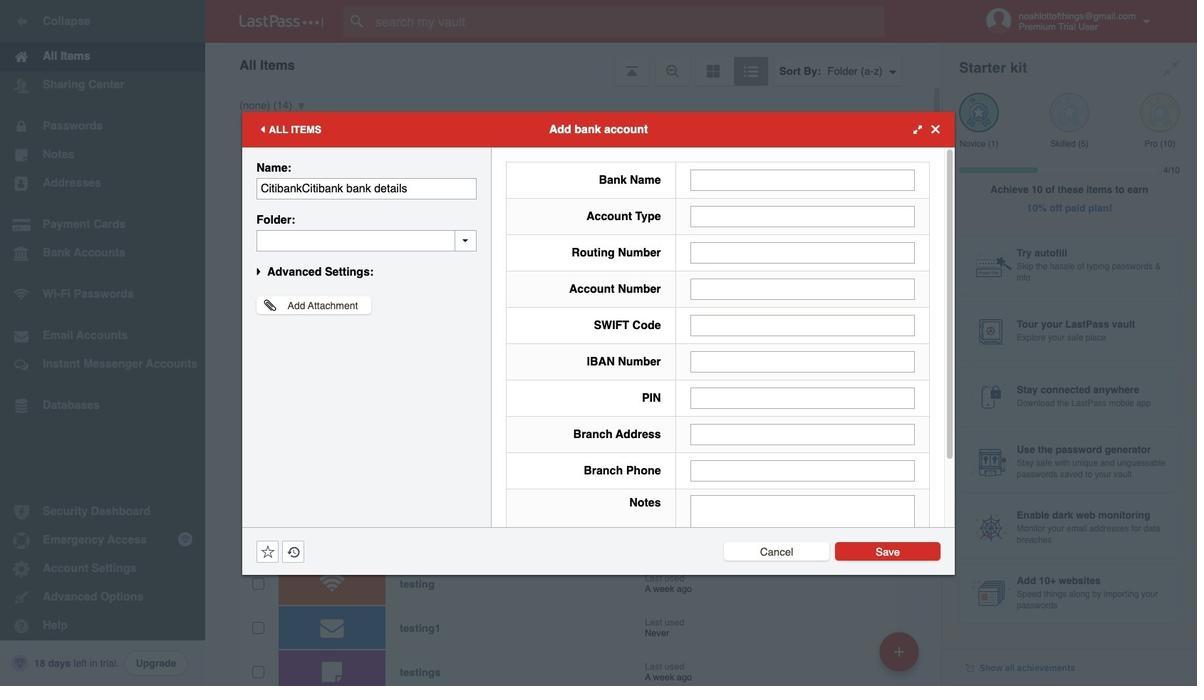 Task type: describe. For each thing, give the bounding box(es) containing it.
lastpass image
[[239, 15, 324, 28]]

new item navigation
[[874, 628, 928, 686]]

main navigation navigation
[[0, 0, 205, 686]]

vault options navigation
[[205, 43, 942, 86]]

new item image
[[894, 647, 904, 657]]

search my vault text field
[[343, 6, 913, 37]]



Task type: vqa. For each thing, say whether or not it's contained in the screenshot.
Search search field
yes



Task type: locate. For each thing, give the bounding box(es) containing it.
dialog
[[242, 112, 955, 592]]

None text field
[[257, 178, 477, 199], [690, 242, 915, 263], [690, 278, 915, 300], [690, 315, 915, 336], [690, 387, 915, 409], [257, 178, 477, 199], [690, 242, 915, 263], [690, 278, 915, 300], [690, 315, 915, 336], [690, 387, 915, 409]]

None text field
[[690, 169, 915, 191], [690, 206, 915, 227], [257, 230, 477, 251], [690, 351, 915, 372], [690, 424, 915, 445], [690, 460, 915, 481], [690, 495, 915, 583], [690, 169, 915, 191], [690, 206, 915, 227], [257, 230, 477, 251], [690, 351, 915, 372], [690, 424, 915, 445], [690, 460, 915, 481], [690, 495, 915, 583]]

Search search field
[[343, 6, 913, 37]]



